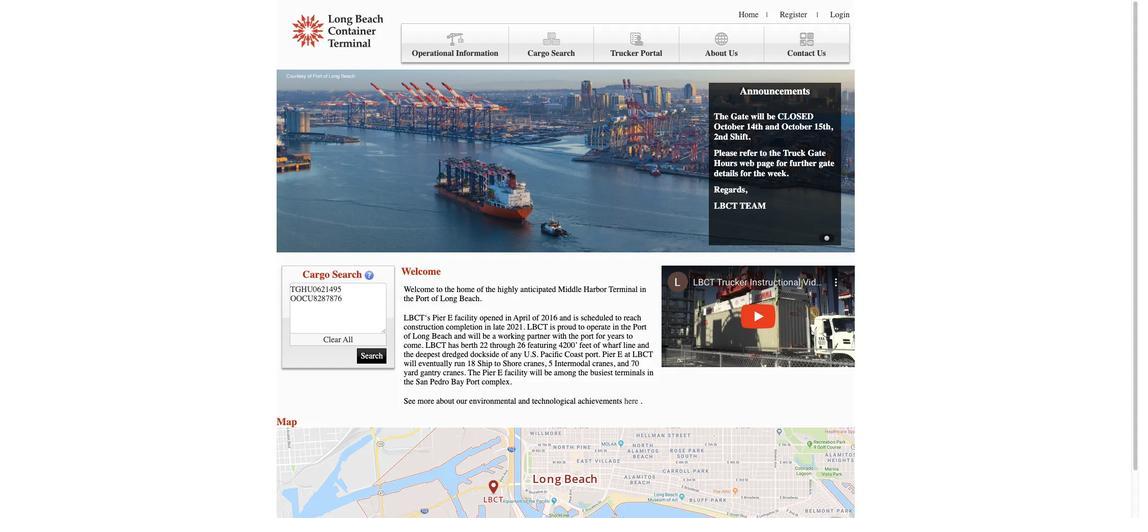 Task type: locate. For each thing, give the bounding box(es) containing it.
1 horizontal spatial cargo
[[528, 49, 549, 58]]

trucker portal
[[611, 49, 663, 58]]

cranes, down wharf
[[593, 360, 615, 369]]

long left beach.
[[440, 295, 457, 304]]

1 vertical spatial facility
[[505, 369, 528, 378]]

0 vertical spatial cargo search
[[528, 49, 575, 58]]

1 us from the left
[[729, 49, 738, 58]]

gate
[[731, 111, 749, 122], [808, 148, 826, 158]]

1 horizontal spatial gate
[[808, 148, 826, 158]]

Enter container numbers and/ or booking numbers. text field
[[290, 283, 387, 334]]

is left the proud
[[550, 323, 555, 332]]

clear all
[[323, 335, 353, 345]]

home link
[[739, 10, 759, 19]]

1 vertical spatial cargo search
[[303, 269, 362, 281]]

0 horizontal spatial us
[[729, 49, 738, 58]]

ship
[[478, 360, 493, 369]]

e left shore
[[498, 369, 503, 378]]

search
[[552, 49, 575, 58], [332, 269, 362, 281]]

2 horizontal spatial be
[[767, 111, 776, 122]]

page
[[757, 158, 775, 168]]

cranes,
[[524, 360, 547, 369], [593, 360, 615, 369]]

october up truck
[[782, 122, 812, 132]]

closed
[[778, 111, 814, 122]]

please refer to the truck gate hours web page for further gate details for the week.
[[714, 148, 835, 179]]

will left 5
[[530, 369, 543, 378]]

2 vertical spatial be
[[545, 369, 552, 378]]

0 horizontal spatial facility
[[455, 314, 478, 323]]

web
[[740, 158, 755, 168]]

2 vertical spatial port
[[466, 378, 480, 387]]

menu bar containing operational information
[[401, 23, 850, 63]]

0 vertical spatial gate
[[731, 111, 749, 122]]

0 vertical spatial cargo
[[528, 49, 549, 58]]

e left the at at the right bottom of page
[[618, 350, 623, 360]]

will inside the gate will be closed october 14th and october 15th, 2nd shift.
[[751, 111, 765, 122]]

will
[[751, 111, 765, 122], [468, 332, 481, 341], [404, 360, 417, 369], [530, 369, 543, 378]]

the up 2nd
[[714, 111, 729, 122]]

1 vertical spatial the
[[468, 369, 481, 378]]

and
[[560, 314, 571, 323], [454, 332, 466, 341], [638, 341, 650, 350], [618, 360, 629, 369], [519, 397, 530, 406]]

in right the terminal
[[640, 285, 646, 295]]

facility down beach.
[[455, 314, 478, 323]]

0 vertical spatial facility
[[455, 314, 478, 323]]

terminals
[[615, 369, 645, 378]]

week.
[[768, 168, 789, 179]]

the left truck
[[770, 148, 781, 158]]

with
[[552, 332, 567, 341]]

| right home link
[[767, 11, 768, 19]]

to inside welcome to the home of the highly anticipated middle harbor terminal in the port of long beach.
[[436, 285, 443, 295]]

lbct down "regards,​"
[[714, 201, 738, 211]]

lbct's
[[404, 314, 431, 323]]

eventually
[[419, 360, 453, 369]]

be left a
[[483, 332, 490, 341]]

1 horizontal spatial the
[[714, 111, 729, 122]]

0 vertical spatial port
[[416, 295, 429, 304]]

1 horizontal spatial long
[[440, 295, 457, 304]]

0 horizontal spatial for
[[596, 332, 606, 341]]

home
[[739, 10, 759, 19]]

line
[[624, 341, 636, 350]]

dredged
[[442, 350, 469, 360]]

1 horizontal spatial for
[[741, 168, 752, 179]]

to left home
[[436, 285, 443, 295]]

1 vertical spatial cargo
[[303, 269, 330, 281]]

1 | from the left
[[767, 11, 768, 19]]

14th and
[[747, 122, 780, 132]]

the up yard
[[404, 350, 414, 360]]

15th,
[[815, 122, 833, 132]]

0 horizontal spatial the
[[468, 369, 481, 378]]

us for about us
[[729, 49, 738, 58]]

shore
[[503, 360, 522, 369]]

1 horizontal spatial cranes,
[[593, 360, 615, 369]]

us
[[729, 49, 738, 58], [817, 49, 826, 58]]

pacific
[[541, 350, 563, 360]]

1 horizontal spatial cargo search
[[528, 49, 575, 58]]

gate right truck
[[808, 148, 826, 158]]

pier down dockside
[[483, 369, 496, 378]]

cranes, left 5
[[524, 360, 547, 369]]

to right ship
[[495, 360, 501, 369]]

1 vertical spatial search
[[332, 269, 362, 281]]

2 us from the left
[[817, 49, 826, 58]]

is
[[573, 314, 579, 323], [550, 323, 555, 332]]

0 horizontal spatial e
[[448, 314, 453, 323]]

1 vertical spatial gate
[[808, 148, 826, 158]]

1 vertical spatial long
[[413, 332, 430, 341]]

busiest
[[590, 369, 613, 378]]

in
[[640, 285, 646, 295], [505, 314, 512, 323], [485, 323, 491, 332], [613, 323, 619, 332], [647, 369, 654, 378]]

and right the 2016 in the left bottom of the page
[[560, 314, 571, 323]]

cranes.
[[443, 369, 466, 378]]

and left 70
[[618, 360, 629, 369]]

welcome for welcome to the home of the highly anticipated middle harbor terminal in the port of long beach.
[[404, 285, 434, 295]]

0 horizontal spatial search
[[332, 269, 362, 281]]

1 horizontal spatial be
[[545, 369, 552, 378]]

long down lbct's
[[413, 332, 430, 341]]

1 vertical spatial e
[[618, 350, 623, 360]]

and right beach
[[454, 332, 466, 341]]

1 horizontal spatial |
[[817, 11, 818, 19]]

welcome
[[401, 266, 441, 278], [404, 285, 434, 295]]

to inside please refer to the truck gate hours web page for further gate details for the week.
[[760, 148, 767, 158]]

0 vertical spatial welcome
[[401, 266, 441, 278]]

0 horizontal spatial cargo
[[303, 269, 330, 281]]

1 horizontal spatial october
[[782, 122, 812, 132]]

lbct team
[[714, 201, 766, 211]]

None submit
[[357, 349, 387, 364]]

0 vertical spatial long
[[440, 295, 457, 304]]

2021.
[[507, 323, 525, 332]]

feet
[[579, 341, 592, 350]]

0 horizontal spatial pier
[[433, 314, 446, 323]]

port up line
[[633, 323, 647, 332]]

0 vertical spatial e
[[448, 314, 453, 323]]

gate up shift. in the right of the page
[[731, 111, 749, 122]]

a
[[493, 332, 496, 341]]

lbct
[[714, 201, 738, 211], [527, 323, 548, 332], [426, 341, 446, 350], [633, 350, 653, 360]]

e up beach
[[448, 314, 453, 323]]

1 horizontal spatial us
[[817, 49, 826, 58]]

through
[[490, 341, 515, 350]]

all
[[343, 335, 353, 345]]

in right "operate"
[[613, 323, 619, 332]]

1 vertical spatial be
[[483, 332, 490, 341]]

2016
[[541, 314, 558, 323]]

1 horizontal spatial e
[[498, 369, 503, 378]]

be
[[767, 111, 776, 122], [483, 332, 490, 341], [545, 369, 552, 378]]

0 horizontal spatial port
[[416, 295, 429, 304]]

1 vertical spatial pier
[[603, 350, 616, 360]]

facility down any at the left bottom of page
[[505, 369, 528, 378]]

port right bay
[[466, 378, 480, 387]]

to right the refer
[[760, 148, 767, 158]]

1 horizontal spatial search
[[552, 49, 575, 58]]

us right about
[[729, 49, 738, 58]]

the
[[770, 148, 781, 158], [754, 168, 766, 179], [445, 285, 455, 295], [486, 285, 496, 295], [404, 295, 414, 304], [621, 323, 631, 332], [569, 332, 579, 341], [404, 350, 414, 360], [578, 369, 588, 378], [404, 378, 414, 387]]

for inside lbct's pier e facility opened in april of 2016 and is scheduled to reach construction completion in late 2021.  lbct is proud to operate in the port of long beach and will be a working partner with the port for years to come.  lbct has berth 22 through 26 featuring 4200' feet of wharf line and the deepest dredged dockside of any u.s. pacific coast port. pier e at lbct will eventually run 18 ship to shore cranes, 5 intermodal cranes, and 70 yard gantry cranes. the pier e facility will be among the busiest terminals in the san pedro bay port complex.
[[596, 332, 606, 341]]

0 vertical spatial be
[[767, 111, 776, 122]]

the inside lbct's pier e facility opened in april of 2016 and is scheduled to reach construction completion in late 2021.  lbct is proud to operate in the port of long beach and will be a working partner with the port for years to come.  lbct has berth 22 through 26 featuring 4200' feet of wharf line and the deepest dredged dockside of any u.s. pacific coast port. pier e at lbct will eventually run 18 ship to shore cranes, 5 intermodal cranes, and 70 yard gantry cranes. the pier e facility will be among the busiest terminals in the san pedro bay port complex.
[[468, 369, 481, 378]]

gate
[[819, 158, 835, 168]]

lbct up featuring
[[527, 323, 548, 332]]

the right run
[[468, 369, 481, 378]]

register link
[[780, 10, 807, 19]]

welcome inside welcome to the home of the highly anticipated middle harbor terminal in the port of long beach.
[[404, 285, 434, 295]]

here
[[625, 397, 639, 406]]

port up lbct's
[[416, 295, 429, 304]]

cargo search
[[528, 49, 575, 58], [303, 269, 362, 281]]

intermodal
[[555, 360, 591, 369]]

2 vertical spatial pier
[[483, 369, 496, 378]]

the up line
[[621, 323, 631, 332]]

lbct left has at left bottom
[[426, 341, 446, 350]]

map
[[277, 417, 297, 428]]

1 horizontal spatial port
[[466, 378, 480, 387]]

welcome for welcome
[[401, 266, 441, 278]]

2 horizontal spatial port
[[633, 323, 647, 332]]

0 horizontal spatial |
[[767, 11, 768, 19]]

october
[[714, 122, 745, 132], [782, 122, 812, 132]]

us for contact us
[[817, 49, 826, 58]]

menu bar
[[401, 23, 850, 63]]

coast
[[565, 350, 583, 360]]

hours
[[714, 158, 738, 168]]

the left san
[[404, 378, 414, 387]]

70
[[631, 360, 639, 369]]

regards,​
[[714, 185, 748, 195]]

e
[[448, 314, 453, 323], [618, 350, 623, 360], [498, 369, 503, 378]]

for right port
[[596, 332, 606, 341]]

1 vertical spatial welcome
[[404, 285, 434, 295]]

2 october from the left
[[782, 122, 812, 132]]

to left reach at the bottom right
[[615, 314, 622, 323]]

in right late
[[505, 314, 512, 323]]

login link
[[831, 10, 850, 19]]

contact
[[788, 49, 815, 58]]

pier up beach
[[433, 314, 446, 323]]

contact us
[[788, 49, 826, 58]]

| left login 'link'
[[817, 11, 818, 19]]

port inside welcome to the home of the highly anticipated middle harbor terminal in the port of long beach.
[[416, 295, 429, 304]]

is left scheduled
[[573, 314, 579, 323]]

pier right port.
[[603, 350, 616, 360]]

0 vertical spatial the
[[714, 111, 729, 122]]

0 horizontal spatial gate
[[731, 111, 749, 122]]

be inside the gate will be closed october 14th and october 15th, 2nd shift.
[[767, 111, 776, 122]]

2 horizontal spatial pier
[[603, 350, 616, 360]]

october up please
[[714, 122, 745, 132]]

be left closed in the right top of the page
[[767, 111, 776, 122]]

22
[[480, 341, 488, 350]]

and left technological
[[519, 397, 530, 406]]

us right contact
[[817, 49, 826, 58]]

of left the 2016 in the left bottom of the page
[[533, 314, 539, 323]]

the up lbct's
[[404, 295, 414, 304]]

long inside welcome to the home of the highly anticipated middle harbor terminal in the port of long beach.
[[440, 295, 457, 304]]

partner
[[527, 332, 550, 341]]

.
[[641, 397, 643, 406]]

will down announcements
[[751, 111, 765, 122]]

san
[[416, 378, 428, 387]]

0 horizontal spatial cargo search
[[303, 269, 362, 281]]

in right 70
[[647, 369, 654, 378]]

0 horizontal spatial long
[[413, 332, 430, 341]]

for right page
[[777, 158, 788, 168]]

0 horizontal spatial cranes,
[[524, 360, 547, 369]]

2 vertical spatial e
[[498, 369, 503, 378]]

will down come.
[[404, 360, 417, 369]]

pier
[[433, 314, 446, 323], [603, 350, 616, 360], [483, 369, 496, 378]]

0 horizontal spatial be
[[483, 332, 490, 341]]

operational information
[[412, 49, 499, 58]]

for right details
[[741, 168, 752, 179]]

about
[[705, 49, 727, 58]]

be left 'among'
[[545, 369, 552, 378]]

to
[[760, 148, 767, 158], [436, 285, 443, 295], [615, 314, 622, 323], [579, 323, 585, 332], [627, 332, 633, 341], [495, 360, 501, 369]]

0 horizontal spatial october
[[714, 122, 745, 132]]



Task type: describe. For each thing, give the bounding box(es) containing it.
working
[[498, 332, 525, 341]]

featuring
[[528, 341, 557, 350]]

portal
[[641, 49, 663, 58]]

1 horizontal spatial pier
[[483, 369, 496, 378]]

operate
[[587, 323, 611, 332]]

truck
[[783, 148, 806, 158]]

0 vertical spatial pier
[[433, 314, 446, 323]]

5
[[549, 360, 553, 369]]

1 horizontal spatial facility
[[505, 369, 528, 378]]

will left a
[[468, 332, 481, 341]]

the left port
[[569, 332, 579, 341]]

terminal
[[609, 285, 638, 295]]

here link
[[625, 397, 639, 406]]

the inside the gate will be closed october 14th and october 15th, 2nd shift.
[[714, 111, 729, 122]]

anticipated
[[521, 285, 556, 295]]

middle
[[558, 285, 582, 295]]

1 cranes, from the left
[[524, 360, 547, 369]]

years
[[608, 332, 625, 341]]

in left late
[[485, 323, 491, 332]]

2 horizontal spatial for
[[777, 158, 788, 168]]

of right feet
[[594, 341, 600, 350]]

the left home
[[445, 285, 455, 295]]

berth
[[461, 341, 478, 350]]

any
[[510, 350, 522, 360]]

wharf
[[603, 341, 622, 350]]

port.
[[585, 350, 601, 360]]

of right home
[[477, 285, 484, 295]]

proud
[[557, 323, 576, 332]]

yard
[[404, 369, 418, 378]]

completion
[[446, 323, 483, 332]]

opened
[[480, 314, 503, 323]]

register
[[780, 10, 807, 19]]

contact us link
[[764, 26, 850, 62]]

1 vertical spatial port
[[633, 323, 647, 332]]

in inside welcome to the home of the highly anticipated middle harbor terminal in the port of long beach.
[[640, 285, 646, 295]]

to right years
[[627, 332, 633, 341]]

cargo search link
[[509, 26, 594, 62]]

18
[[467, 360, 476, 369]]

please
[[714, 148, 738, 158]]

see
[[404, 397, 416, 406]]

1 october from the left
[[714, 122, 745, 132]]

2nd
[[714, 132, 728, 142]]

harbor
[[584, 285, 607, 295]]

among
[[554, 369, 576, 378]]

2 horizontal spatial e
[[618, 350, 623, 360]]

team
[[740, 201, 766, 211]]

about us
[[705, 49, 738, 58]]

scheduled
[[581, 314, 613, 323]]

2 | from the left
[[817, 11, 818, 19]]

0 horizontal spatial is
[[550, 323, 555, 332]]

deepest
[[416, 350, 440, 360]]

information
[[456, 49, 499, 58]]

gantry
[[420, 369, 441, 378]]

technological
[[532, 397, 576, 406]]

welcome to the home of the highly anticipated middle harbor terminal in the port of long beach.
[[404, 285, 646, 304]]

lbct's pier e facility opened in april of 2016 and is scheduled to reach construction completion in late 2021.  lbct is proud to operate in the port of long beach and will be a working partner with the port for years to come.  lbct has berth 22 through 26 featuring 4200' feet of wharf line and the deepest dredged dockside of any u.s. pacific coast port. pier e at lbct will eventually run 18 ship to shore cranes, 5 intermodal cranes, and 70 yard gantry cranes. the pier e facility will be among the busiest terminals in the san pedro bay port complex.
[[404, 314, 654, 387]]

at
[[625, 350, 631, 360]]

the left week.
[[754, 168, 766, 179]]

bay
[[451, 378, 464, 387]]

port
[[581, 332, 594, 341]]

about
[[436, 397, 455, 406]]

see more about our environmental and technological achievements here .
[[404, 397, 643, 406]]

highly
[[498, 285, 519, 295]]

long inside lbct's pier e facility opened in april of 2016 and is scheduled to reach construction completion in late 2021.  lbct is proud to operate in the port of long beach and will be a working partner with the port for years to come.  lbct has berth 22 through 26 featuring 4200' feet of wharf line and the deepest dredged dockside of any u.s. pacific coast port. pier e at lbct will eventually run 18 ship to shore cranes, 5 intermodal cranes, and 70 yard gantry cranes. the pier e facility will be among the busiest terminals in the san pedro bay port complex.
[[413, 332, 430, 341]]

about us link
[[679, 26, 764, 62]]

achievements
[[578, 397, 622, 406]]

run
[[455, 360, 465, 369]]

the gate will be closed october 14th and october 15th, 2nd shift.
[[714, 111, 833, 142]]

login
[[831, 10, 850, 19]]

dockside
[[471, 350, 500, 360]]

our
[[457, 397, 467, 406]]

to right the proud
[[579, 323, 585, 332]]

trucker
[[611, 49, 639, 58]]

announcements
[[740, 85, 810, 97]]

of down lbct's
[[404, 332, 411, 341]]

gate inside the gate will be closed october 14th and october 15th, 2nd shift.
[[731, 111, 749, 122]]

pedro
[[430, 378, 449, 387]]

lbct right the at at the right bottom of page
[[633, 350, 653, 360]]

1 horizontal spatial is
[[573, 314, 579, 323]]

construction
[[404, 323, 444, 332]]

late
[[493, 323, 505, 332]]

environmental
[[469, 397, 516, 406]]

details
[[714, 168, 739, 179]]

2 cranes, from the left
[[593, 360, 615, 369]]

the right 'among'
[[578, 369, 588, 378]]

of left any at the left bottom of page
[[502, 350, 508, 360]]

clear
[[323, 335, 341, 345]]

0 vertical spatial search
[[552, 49, 575, 58]]

and right line
[[638, 341, 650, 350]]

beach.
[[460, 295, 482, 304]]

clear all button
[[290, 334, 387, 346]]

gate inside please refer to the truck gate hours web page for further gate details for the week.
[[808, 148, 826, 158]]

more
[[418, 397, 434, 406]]

shift.
[[731, 132, 751, 142]]

refer
[[740, 148, 758, 158]]

has
[[448, 341, 459, 350]]

operational information link
[[402, 26, 509, 62]]

complex.
[[482, 378, 512, 387]]

home
[[457, 285, 475, 295]]

the left 'highly'
[[486, 285, 496, 295]]

operational
[[412, 49, 454, 58]]

of up construction
[[431, 295, 438, 304]]

further
[[790, 158, 817, 168]]



Task type: vqa. For each thing, say whether or not it's contained in the screenshot.
Rights
no



